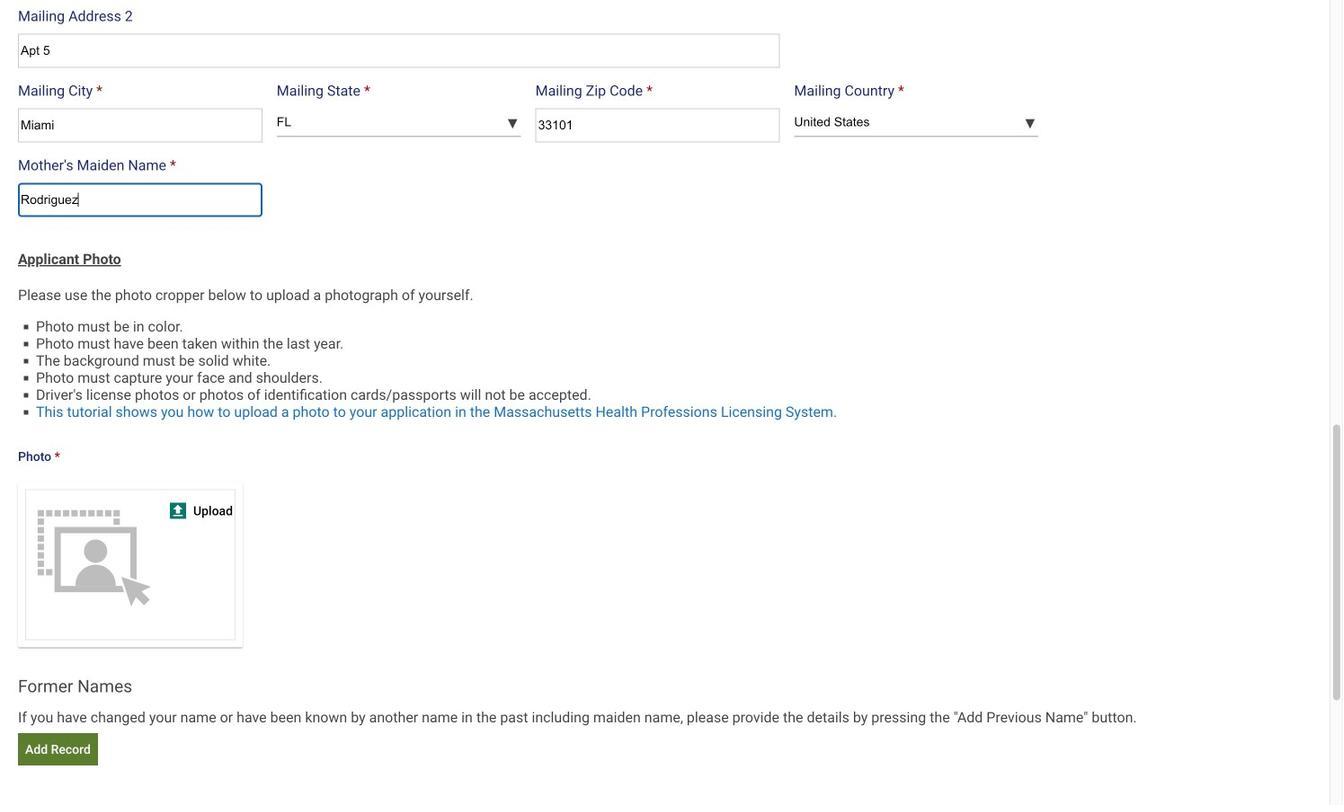 Task type: locate. For each thing, give the bounding box(es) containing it.
None text field
[[18, 34, 780, 68], [18, 183, 262, 217], [18, 34, 780, 68], [18, 183, 262, 217]]

None text field
[[18, 108, 262, 143], [535, 108, 780, 143], [18, 108, 262, 143], [535, 108, 780, 143]]

no color image
[[170, 503, 186, 519]]



Task type: vqa. For each thing, say whether or not it's contained in the screenshot.
text box
yes



